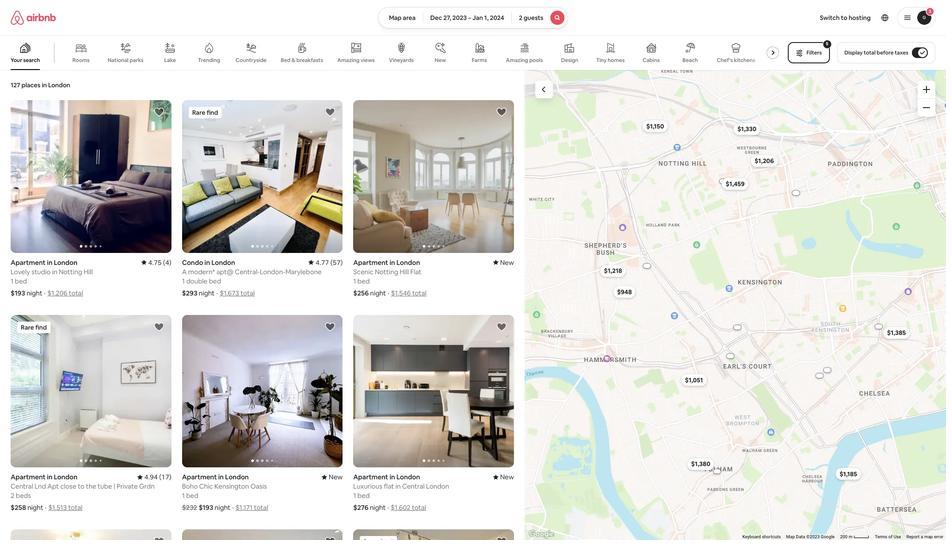 Task type: vqa. For each thing, say whether or not it's contained in the screenshot.
1 review
no



Task type: describe. For each thing, give the bounding box(es) containing it.
switch to hosting
[[820, 14, 871, 22]]

rooms
[[73, 57, 90, 64]]

shortcuts
[[762, 535, 781, 540]]

map area
[[389, 14, 416, 22]]

2 inside apartment in london central lnd apt close to the tube | private grdn 2 beds $258 night · $1,513 total
[[11, 492, 14, 500]]

total inside condo in london a modern* apt@ central-london-marylebone 1 double bed $293 night · $1,673 total
[[241, 289, 255, 297]]

notting inside apartment in london lovely studio in notting hill 1 bed $193 night · $1,206 total
[[59, 268, 82, 276]]

2 guests
[[519, 14, 544, 22]]

· inside apartment in london lovely studio in notting hill 1 bed $193 night · $1,206 total
[[44, 289, 46, 297]]

$1,171
[[236, 504, 253, 512]]

$1,602
[[391, 504, 411, 512]]

error
[[934, 535, 944, 540]]

4.77 out of 5 average rating,  57 reviews image
[[309, 258, 343, 267]]

condo in london a modern* apt@ central-london-marylebone 1 double bed $293 night · $1,673 total
[[182, 258, 322, 297]]

kitchens
[[734, 57, 756, 64]]

$1,206 inside $1,206 button
[[755, 157, 774, 165]]

in right 'studio'
[[52, 268, 57, 276]]

$1,385
[[887, 329, 906, 337]]

dec 27, 2023 – jan 1, 2024
[[430, 14, 504, 22]]

night inside the apartment in london boho chic kensington oasis 1 bed $232 $193 night · $1,171 total
[[215, 504, 231, 512]]

total inside apartment in london luxurious flat in central london 1 bed $276 night · $1,602 total
[[412, 504, 426, 512]]

2 guests button
[[512, 7, 568, 28]]

guests
[[524, 14, 544, 22]]

profile element
[[579, 0, 936, 35]]

new for apartment in london scenic notting hill flat 1 bed $256 night · $1,546 total
[[500, 258, 514, 267]]

museum: madame tussauds london image
[[945, 102, 946, 109]]

data
[[796, 535, 806, 540]]

1 inside apartment in london scenic notting hill flat 1 bed $256 night · $1,546 total
[[353, 277, 356, 285]]

apartment for central
[[11, 473, 46, 481]]

beach
[[683, 57, 698, 64]]

27,
[[444, 14, 451, 22]]

$1,459 button
[[722, 177, 749, 190]]

add to wishlist: apartment in london image for apartment in london boho chic kensington oasis 1 bed $232 $193 night · $1,171 total
[[325, 322, 336, 332]]

$1,185 button
[[836, 468, 861, 480]]

a
[[921, 535, 924, 540]]

apartment in london boho chic kensington oasis 1 bed $232 $193 night · $1,171 total
[[182, 473, 268, 512]]

your search
[[11, 57, 40, 64]]

night inside apartment in london central lnd apt close to the tube | private grdn 2 beds $258 night · $1,513 total
[[27, 504, 43, 512]]

· inside apartment in london central lnd apt close to the tube | private grdn 2 beds $258 night · $1,513 total
[[45, 504, 47, 512]]

· inside condo in london a modern* apt@ central-london-marylebone 1 double bed $293 night · $1,673 total
[[216, 289, 218, 297]]

modern*
[[188, 268, 215, 276]]

in for apartment in london boho chic kensington oasis 1 bed $232 $193 night · $1,171 total
[[218, 473, 224, 481]]

$1,673 total button
[[220, 289, 255, 297]]

1 inside apartment in london lovely studio in notting hill 1 bed $193 night · $1,206 total
[[11, 277, 13, 285]]

bed inside the apartment in london boho chic kensington oasis 1 bed $232 $193 night · $1,171 total
[[186, 492, 198, 500]]

tiny homes
[[596, 57, 625, 64]]

google image
[[527, 529, 556, 540]]

central inside apartment in london central lnd apt close to the tube | private grdn 2 beds $258 night · $1,513 total
[[11, 482, 33, 491]]

add to wishlist: apartment in london image for apartment in london scenic notting hill flat 1 bed $256 night · $1,546 total
[[497, 107, 507, 117]]

night inside apartment in london scenic notting hill flat 1 bed $256 night · $1,546 total
[[370, 289, 386, 297]]

total inside apartment in london lovely studio in notting hill 1 bed $193 night · $1,206 total
[[69, 289, 83, 297]]

keyboard shortcuts
[[743, 535, 781, 540]]

in right flat
[[396, 482, 401, 491]]

$1,513 total button
[[48, 504, 83, 512]]

· inside the apartment in london boho chic kensington oasis 1 bed $232 $193 night · $1,171 total
[[232, 504, 234, 512]]

night inside apartment in london lovely studio in notting hill 1 bed $193 night · $1,206 total
[[27, 289, 42, 297]]

terms of use link
[[875, 535, 902, 540]]

new for apartment in london boho chic kensington oasis 1 bed $232 $193 night · $1,171 total
[[329, 473, 343, 481]]

dec
[[430, 14, 442, 22]]

jan
[[473, 14, 483, 22]]

terms of use
[[875, 535, 902, 540]]

$1,206 button
[[751, 155, 778, 167]]

search
[[23, 57, 40, 64]]

bed inside condo in london a modern* apt@ central-london-marylebone 1 double bed $293 night · $1,673 total
[[209, 277, 221, 285]]

report
[[907, 535, 920, 540]]

none search field containing map area
[[378, 7, 568, 28]]

$1,185
[[840, 470, 857, 478]]

$256
[[353, 289, 369, 297]]

$193 for bed
[[11, 289, 25, 297]]

$1,206 inside apartment in london lovely studio in notting hill 1 bed $193 night · $1,206 total
[[47, 289, 67, 297]]

$1,150
[[646, 122, 664, 130]]

in for apartment in london luxurious flat in central london 1 bed $276 night · $1,602 total
[[390, 473, 395, 481]]

lnd
[[35, 482, 46, 491]]

cabins
[[643, 57, 660, 64]]

national parks
[[108, 57, 144, 64]]

$193 for $232
[[199, 504, 213, 512]]

$1,459
[[726, 180, 745, 188]]

2 button
[[898, 7, 936, 28]]

report a map error
[[907, 535, 944, 540]]

map for map area
[[389, 14, 402, 22]]

total inside apartment in london scenic notting hill flat 1 bed $256 night · $1,546 total
[[412, 289, 427, 297]]

|
[[114, 482, 115, 491]]

to inside apartment in london central lnd apt close to the tube | private grdn 2 beds $258 night · $1,513 total
[[78, 482, 84, 491]]

$948 button
[[613, 286, 636, 298]]

flat
[[384, 482, 394, 491]]

of
[[889, 535, 893, 540]]

apartment in london central lnd apt close to the tube | private grdn 2 beds $258 night · $1,513 total
[[11, 473, 155, 512]]

google map
showing 28 stays. region
[[525, 70, 946, 540]]

tube
[[98, 482, 112, 491]]

luxurious
[[353, 482, 383, 491]]

london-
[[260, 268, 286, 276]]

countryside
[[236, 57, 267, 64]]

keyboard
[[743, 535, 761, 540]]

bed inside apartment in london luxurious flat in central london 1 bed $276 night · $1,602 total
[[358, 492, 370, 500]]

amazing for amazing views
[[337, 57, 360, 64]]

night inside condo in london a modern* apt@ central-london-marylebone 1 double bed $293 night · $1,673 total
[[199, 289, 215, 297]]

2023
[[453, 14, 467, 22]]

lake
[[164, 57, 176, 64]]

add to wishlist: apartment in london image for apartment in london lovely studio in notting hill 1 bed $193 night · $1,206 total
[[154, 107, 164, 117]]

switch
[[820, 14, 840, 22]]

apartment for luxurious
[[353, 473, 388, 481]]

apartment for scenic
[[353, 258, 388, 267]]

trending
[[198, 57, 220, 64]]

add to wishlist: condo in london image
[[154, 536, 164, 540]]

1,
[[484, 14, 489, 22]]

zoom out image
[[923, 104, 931, 111]]

condo
[[182, 258, 203, 267]]

$1,546 total button
[[391, 289, 427, 297]]

switch to hosting link
[[815, 8, 876, 27]]

2 for 2
[[929, 8, 932, 14]]

1 inside apartment in london luxurious flat in central london 1 bed $276 night · $1,602 total
[[353, 492, 356, 500]]

farms
[[472, 57, 487, 64]]

apartment for lovely
[[11, 258, 46, 267]]

your
[[11, 57, 22, 64]]

add to wishlist: apartment in london image for apartment in london luxurious flat in central london 1 bed $276 night · $1,602 total
[[497, 322, 507, 332]]

4.77
[[316, 258, 329, 267]]



Task type: locate. For each thing, give the bounding box(es) containing it.
to left the the
[[78, 482, 84, 491]]

· left $1,673
[[216, 289, 218, 297]]

0 vertical spatial $193
[[11, 289, 25, 297]]

1 horizontal spatial $1,206
[[755, 157, 774, 165]]

night inside apartment in london luxurious flat in central london 1 bed $276 night · $1,602 total
[[370, 504, 386, 512]]

london inside apartment in london scenic notting hill flat 1 bed $256 night · $1,546 total
[[397, 258, 420, 267]]

central-
[[235, 268, 260, 276]]

1 horizontal spatial amazing
[[506, 57, 528, 64]]

map area button
[[378, 7, 423, 28]]

0 horizontal spatial $193
[[11, 289, 25, 297]]

apartment for boho
[[182, 473, 217, 481]]

marylebone
[[286, 268, 322, 276]]

the
[[86, 482, 96, 491]]

$1,206
[[755, 157, 774, 165], [47, 289, 67, 297]]

in up kensington
[[218, 473, 224, 481]]

london for condo in london a modern* apt@ central-london-marylebone 1 double bed $293 night · $1,673 total
[[212, 258, 235, 267]]

in inside apartment in london scenic notting hill flat 1 bed $256 night · $1,546 total
[[390, 258, 395, 267]]

night down 'studio'
[[27, 289, 42, 297]]

in for condo in london a modern* apt@ central-london-marylebone 1 double bed $293 night · $1,673 total
[[205, 258, 210, 267]]

before
[[877, 49, 894, 56]]

· inside apartment in london scenic notting hill flat 1 bed $256 night · $1,546 total
[[388, 289, 389, 297]]

0 vertical spatial $1,206
[[755, 157, 774, 165]]

new place to stay image for apartment in london boho chic kensington oasis 1 bed $232 $193 night · $1,171 total
[[322, 473, 343, 481]]

to inside profile element
[[841, 14, 848, 22]]

bed inside apartment in london lovely studio in notting hill 1 bed $193 night · $1,206 total
[[15, 277, 27, 285]]

$1,206 down $1,330
[[755, 157, 774, 165]]

4.75 out of 5 average rating,  4 reviews image
[[141, 258, 171, 267]]

2 notting from the left
[[375, 268, 398, 276]]

$232
[[182, 504, 197, 512]]

(4)
[[163, 258, 171, 267]]

google
[[821, 535, 835, 540]]

4.94
[[144, 473, 158, 481]]

notting inside apartment in london scenic notting hill flat 1 bed $256 night · $1,546 total
[[375, 268, 398, 276]]

london for apartment in london central lnd apt close to the tube | private grdn 2 beds $258 night · $1,513 total
[[54, 473, 77, 481]]

group containing national parks
[[0, 35, 783, 70]]

· left $1,171
[[232, 504, 234, 512]]

$1,206 total button
[[47, 289, 83, 297]]

apartment inside the apartment in london boho chic kensington oasis 1 bed $232 $193 night · $1,171 total
[[182, 473, 217, 481]]

night down beds
[[27, 504, 43, 512]]

4.75 (4)
[[148, 258, 171, 267]]

new place to stay image for apartment in london luxurious flat in central london 1 bed $276 night · $1,602 total
[[493, 473, 514, 481]]

1 inside the apartment in london boho chic kensington oasis 1 bed $232 $193 night · $1,171 total
[[182, 492, 185, 500]]

central up $1,602 total button at left bottom
[[402, 482, 425, 491]]

to right switch
[[841, 14, 848, 22]]

in up modern*
[[205, 258, 210, 267]]

in inside the apartment in london boho chic kensington oasis 1 bed $232 $193 night · $1,171 total
[[218, 473, 224, 481]]

map
[[925, 535, 933, 540]]

notting up $1,206 total button
[[59, 268, 82, 276]]

parks
[[130, 57, 144, 64]]

&
[[292, 57, 295, 64]]

total inside apartment in london central lnd apt close to the tube | private grdn 2 beds $258 night · $1,513 total
[[68, 504, 83, 512]]

night
[[27, 289, 42, 297], [199, 289, 215, 297], [370, 289, 386, 297], [27, 504, 43, 512], [215, 504, 231, 512], [370, 504, 386, 512]]

in right 'places'
[[42, 81, 47, 89]]

· left $1,206 total button
[[44, 289, 46, 297]]

0 horizontal spatial amazing
[[337, 57, 360, 64]]

1 vertical spatial map
[[786, 535, 795, 540]]

2 for 2 guests
[[519, 14, 523, 22]]

4.94 (17)
[[144, 473, 171, 481]]

$1,051
[[685, 376, 703, 384]]

apartment in london lovely studio in notting hill 1 bed $193 night · $1,206 total
[[11, 258, 93, 297]]

apt
[[47, 482, 59, 491]]

apartment inside apartment in london scenic notting hill flat 1 bed $256 night · $1,546 total
[[353, 258, 388, 267]]

private
[[117, 482, 138, 491]]

hill inside apartment in london lovely studio in notting hill 1 bed $193 night · $1,206 total
[[84, 268, 93, 276]]

area
[[403, 14, 416, 22]]

200 m button
[[838, 534, 873, 540]]

$1,330
[[738, 125, 757, 133]]

taxes
[[895, 49, 909, 56]]

$276
[[353, 504, 369, 512]]

night down double at left
[[199, 289, 215, 297]]

$293
[[182, 289, 197, 297]]

views
[[361, 57, 375, 64]]

0 horizontal spatial map
[[389, 14, 402, 22]]

in up flat
[[390, 473, 395, 481]]

amazing left pools
[[506, 57, 528, 64]]

apartment inside apartment in london luxurious flat in central london 1 bed $276 night · $1,602 total
[[353, 473, 388, 481]]

apartment inside apartment in london central lnd apt close to the tube | private grdn 2 beds $258 night · $1,513 total
[[11, 473, 46, 481]]

$1,546
[[391, 289, 411, 297]]

$1,673
[[220, 289, 239, 297]]

group
[[0, 35, 783, 70], [11, 100, 171, 253], [182, 100, 343, 253], [353, 100, 514, 253], [11, 315, 171, 468], [182, 315, 343, 468], [353, 315, 514, 468], [11, 530, 171, 540], [182, 530, 343, 540], [353, 530, 514, 540]]

0 horizontal spatial $1,206
[[47, 289, 67, 297]]

add to wishlist: apartment in london image for apartment in london central lnd apt close to the tube | private grdn 2 beds $258 night · $1,513 total
[[154, 322, 164, 332]]

national
[[108, 57, 129, 64]]

bed down scenic
[[358, 277, 370, 285]]

$193 inside the apartment in london boho chic kensington oasis 1 bed $232 $193 night · $1,171 total
[[199, 504, 213, 512]]

central up beds
[[11, 482, 33, 491]]

london inside apartment in london lovely studio in notting hill 1 bed $193 night · $1,206 total
[[54, 258, 77, 267]]

breakfasts
[[297, 57, 323, 64]]

london inside condo in london a modern* apt@ central-london-marylebone 1 double bed $293 night · $1,673 total
[[212, 258, 235, 267]]

chef's kitchens
[[717, 57, 756, 64]]

$1,218
[[604, 267, 622, 275]]

$1,206 down 'studio'
[[47, 289, 67, 297]]

1 horizontal spatial notting
[[375, 268, 398, 276]]

pools
[[530, 57, 543, 64]]

night left $1,171
[[215, 504, 231, 512]]

amazing views
[[337, 57, 375, 64]]

total
[[864, 49, 876, 56], [69, 289, 83, 297], [241, 289, 255, 297], [412, 289, 427, 297], [68, 504, 83, 512], [254, 504, 268, 512], [412, 504, 426, 512]]

$1,385 button
[[883, 327, 910, 339]]

0 horizontal spatial 2
[[11, 492, 14, 500]]

map left data at the bottom right of page
[[786, 535, 795, 540]]

· left $1,513
[[45, 504, 47, 512]]

notting
[[59, 268, 82, 276], [375, 268, 398, 276]]

london inside apartment in london central lnd apt close to the tube | private grdn 2 beds $258 night · $1,513 total
[[54, 473, 77, 481]]

2 inside button
[[519, 14, 523, 22]]

london for apartment in london luxurious flat in central london 1 bed $276 night · $1,602 total
[[397, 473, 420, 481]]

· left $1,602
[[388, 504, 389, 512]]

total inside button
[[864, 49, 876, 56]]

bed down lovely on the left of the page
[[15, 277, 27, 285]]

bed inside apartment in london scenic notting hill flat 1 bed $256 night · $1,546 total
[[358, 277, 370, 285]]

$193 inside apartment in london lovely studio in notting hill 1 bed $193 night · $1,206 total
[[11, 289, 25, 297]]

places
[[22, 81, 40, 89]]

notting right scenic
[[375, 268, 398, 276]]

0 horizontal spatial central
[[11, 482, 33, 491]]

amazing pools
[[506, 57, 543, 64]]

terms
[[875, 535, 888, 540]]

bed down luxurious at the bottom of the page
[[358, 492, 370, 500]]

2 central from the left
[[402, 482, 425, 491]]

2 inside dropdown button
[[929, 8, 932, 14]]

(17)
[[159, 473, 171, 481]]

in for apartment in london central lnd apt close to the tube | private grdn 2 beds $258 night · $1,513 total
[[47, 473, 52, 481]]

bed down apt@
[[209, 277, 221, 285]]

add to wishlist: apartment in london image
[[154, 107, 164, 117], [497, 107, 507, 117], [154, 322, 164, 332], [325, 322, 336, 332], [497, 322, 507, 332]]

dec 27, 2023 – jan 1, 2024 button
[[423, 7, 512, 28]]

to
[[841, 14, 848, 22], [78, 482, 84, 491]]

©2023
[[807, 535, 820, 540]]

1 up $276
[[353, 492, 356, 500]]

apartment up lovely on the left of the page
[[11, 258, 46, 267]]

display total before taxes
[[845, 49, 909, 56]]

chef's
[[717, 57, 733, 64]]

$1,150 button
[[642, 120, 668, 132]]

$193 down lovely on the left of the page
[[11, 289, 25, 297]]

in for apartment in london scenic notting hill flat 1 bed $256 night · $1,546 total
[[390, 258, 395, 267]]

new for apartment in london luxurious flat in central london 1 bed $276 night · $1,602 total
[[500, 473, 514, 481]]

bed down the boho
[[186, 492, 198, 500]]

0 horizontal spatial hill
[[84, 268, 93, 276]]

bed
[[15, 277, 27, 285], [209, 277, 221, 285], [358, 277, 370, 285], [186, 492, 198, 500], [358, 492, 370, 500]]

127
[[11, 81, 20, 89]]

1 down the boho
[[182, 492, 185, 500]]

$948
[[617, 288, 632, 296]]

$1,218 button
[[600, 265, 626, 277]]

1 vertical spatial to
[[78, 482, 84, 491]]

in up apt
[[47, 473, 52, 481]]

1 horizontal spatial hill
[[400, 268, 409, 276]]

total inside the apartment in london boho chic kensington oasis 1 bed $232 $193 night · $1,171 total
[[254, 504, 268, 512]]

· inside apartment in london luxurious flat in central london 1 bed $276 night · $1,602 total
[[388, 504, 389, 512]]

filters
[[807, 49, 822, 56]]

new place to stay image
[[493, 258, 514, 267], [322, 473, 343, 481], [493, 473, 514, 481]]

apartment in london luxurious flat in central london 1 bed $276 night · $1,602 total
[[353, 473, 449, 512]]

1 horizontal spatial 2
[[519, 14, 523, 22]]

in up $1,546
[[390, 258, 395, 267]]

display total before taxes button
[[837, 42, 936, 63]]

· left $1,546
[[388, 289, 389, 297]]

4.77 (57)
[[316, 258, 343, 267]]

0 horizontal spatial to
[[78, 482, 84, 491]]

200
[[840, 535, 848, 540]]

boho
[[182, 482, 198, 491]]

0 vertical spatial to
[[841, 14, 848, 22]]

None search field
[[378, 7, 568, 28]]

bed
[[281, 57, 291, 64]]

1 inside condo in london a modern* apt@ central-london-marylebone 1 double bed $293 night · $1,673 total
[[182, 277, 185, 285]]

central inside apartment in london luxurious flat in central london 1 bed $276 night · $1,602 total
[[402, 482, 425, 491]]

127 places in london
[[11, 81, 70, 89]]

·
[[44, 289, 46, 297], [216, 289, 218, 297], [388, 289, 389, 297], [45, 504, 47, 512], [232, 504, 234, 512], [388, 504, 389, 512]]

$193
[[11, 289, 25, 297], [199, 504, 213, 512]]

in for apartment in london lovely studio in notting hill 1 bed $193 night · $1,206 total
[[47, 258, 52, 267]]

1 central from the left
[[11, 482, 33, 491]]

map inside button
[[389, 14, 402, 22]]

central
[[11, 482, 33, 491], [402, 482, 425, 491]]

1 down scenic
[[353, 277, 356, 285]]

4.94 out of 5 average rating,  17 reviews image
[[137, 473, 171, 481]]

1 vertical spatial $1,206
[[47, 289, 67, 297]]

map for map data ©2023 google
[[786, 535, 795, 540]]

hill inside apartment in london scenic notting hill flat 1 bed $256 night · $1,546 total
[[400, 268, 409, 276]]

(57)
[[331, 258, 343, 267]]

0 vertical spatial map
[[389, 14, 402, 22]]

night right $276
[[370, 504, 386, 512]]

amazing for amazing pools
[[506, 57, 528, 64]]

kensington
[[214, 482, 249, 491]]

2 horizontal spatial 2
[[929, 8, 932, 14]]

1 down lovely on the left of the page
[[11, 277, 13, 285]]

london for apartment in london scenic notting hill flat 1 bed $256 night · $1,546 total
[[397, 258, 420, 267]]

1 hill from the left
[[84, 268, 93, 276]]

london for apartment in london lovely studio in notting hill 1 bed $193 night · $1,206 total
[[54, 258, 77, 267]]

1 down a
[[182, 277, 185, 285]]

london
[[48, 81, 70, 89], [54, 258, 77, 267], [212, 258, 235, 267], [397, 258, 420, 267], [54, 473, 77, 481], [225, 473, 249, 481], [397, 473, 420, 481], [426, 482, 449, 491]]

$193 right $232
[[199, 504, 213, 512]]

in inside condo in london a modern* apt@ central-london-marylebone 1 double bed $293 night · $1,673 total
[[205, 258, 210, 267]]

1 horizontal spatial $193
[[199, 504, 213, 512]]

$1,051 button
[[681, 374, 707, 386]]

apartment in london scenic notting hill flat 1 bed $256 night · $1,546 total
[[353, 258, 427, 297]]

1 vertical spatial $193
[[199, 504, 213, 512]]

london inside the apartment in london boho chic kensington oasis 1 bed $232 $193 night · $1,171 total
[[225, 473, 249, 481]]

1 horizontal spatial central
[[402, 482, 425, 491]]

zoom in image
[[923, 86, 931, 93]]

apartment inside apartment in london lovely studio in notting hill 1 bed $193 night · $1,206 total
[[11, 258, 46, 267]]

map
[[389, 14, 402, 22], [786, 535, 795, 540]]

flat
[[410, 268, 422, 276]]

in inside apartment in london central lnd apt close to the tube | private grdn 2 beds $258 night · $1,513 total
[[47, 473, 52, 481]]

london for apartment in london boho chic kensington oasis 1 bed $232 $193 night · $1,171 total
[[225, 473, 249, 481]]

$1,380
[[691, 460, 710, 468]]

0 horizontal spatial notting
[[59, 268, 82, 276]]

$1,602 total button
[[391, 504, 426, 512]]

chic
[[199, 482, 213, 491]]

apartment up scenic
[[353, 258, 388, 267]]

apartment up 'chic' at the left bottom of the page
[[182, 473, 217, 481]]

apartment up lnd
[[11, 473, 46, 481]]

night right $256
[[370, 289, 386, 297]]

map left area
[[389, 14, 402, 22]]

1 notting from the left
[[59, 268, 82, 276]]

apartment up luxurious at the bottom of the page
[[353, 473, 388, 481]]

2 hill from the left
[[400, 268, 409, 276]]

add to wishlist: condo in london image
[[325, 107, 336, 117], [325, 536, 336, 540], [497, 536, 507, 540]]

amazing left views
[[337, 57, 360, 64]]

new place to stay image for apartment in london scenic notting hill flat 1 bed $256 night · $1,546 total
[[493, 258, 514, 267]]

1 horizontal spatial to
[[841, 14, 848, 22]]

in up 'studio'
[[47, 258, 52, 267]]

lovely
[[11, 268, 30, 276]]

homes
[[608, 57, 625, 64]]

1 horizontal spatial map
[[786, 535, 795, 540]]



